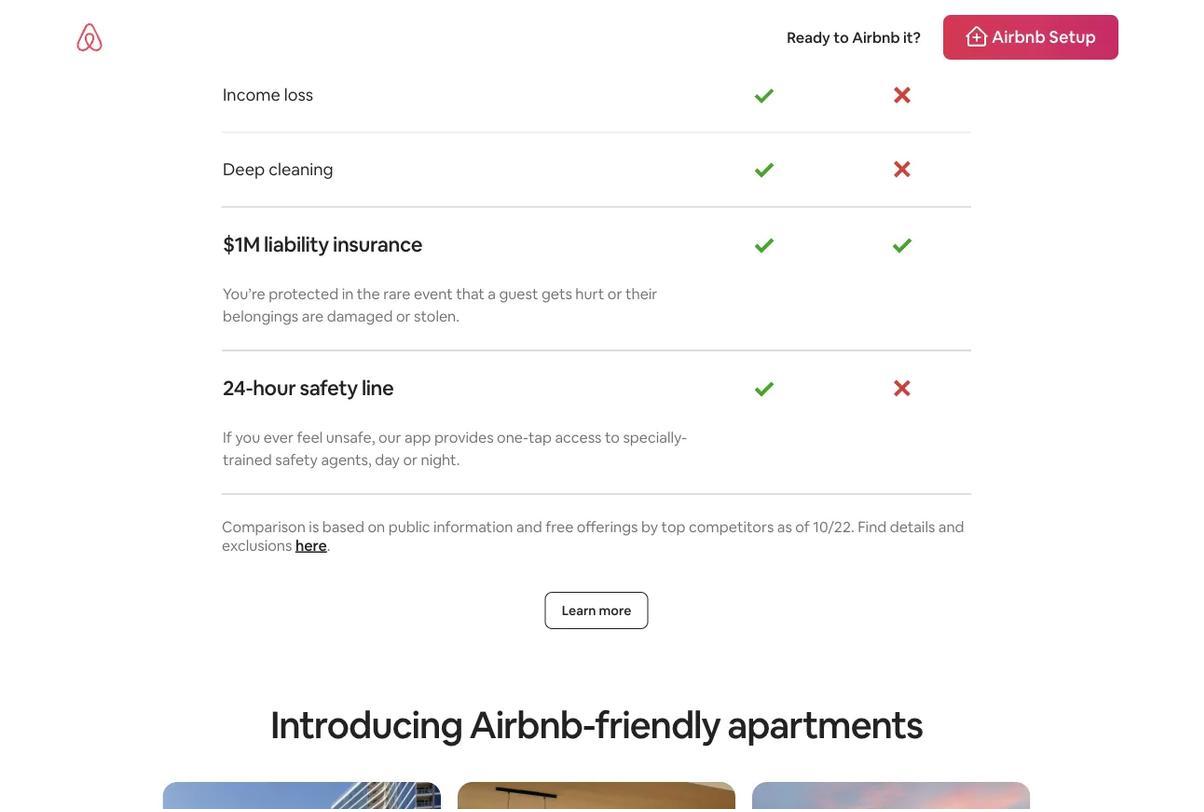 Task type: vqa. For each thing, say whether or not it's contained in the screenshot.
Where you'll sleep
no



Task type: describe. For each thing, give the bounding box(es) containing it.
deep cleaning
[[223, 158, 334, 180]]

guest
[[499, 284, 539, 303]]

safety inside if you ever feel unsafe, our app provides one-tap access to specially- trained safety agents, day or night.
[[275, 450, 318, 469]]

night.
[[421, 450, 460, 469]]

insurance
[[333, 231, 423, 258]]

offerings
[[577, 517, 638, 536]]

here link
[[296, 536, 327, 555]]

in
[[342, 284, 354, 303]]

airbnb setup
[[992, 26, 1097, 48]]

trained
[[223, 450, 272, 469]]

protected
[[269, 284, 339, 303]]

comparison is based on public information and free offerings by top competitors as of 10/22. find details and exclusions
[[222, 517, 965, 555]]

more
[[599, 602, 632, 619]]

deep
[[223, 158, 265, 180]]

are
[[302, 306, 324, 325]]

ever
[[264, 427, 294, 447]]

learn more
[[562, 602, 632, 619]]

damaged
[[327, 306, 393, 325]]

introducing airbnb-friendly apartments
[[271, 700, 923, 749]]

competitors not included image for deep cleaning
[[892, 158, 914, 180]]

1 competitors not included image from the top
[[892, 9, 914, 31]]

2 and from the left
[[939, 517, 965, 536]]

event
[[414, 284, 453, 303]]

app
[[405, 427, 431, 447]]

it?
[[904, 28, 922, 47]]

airbnb homepage image
[[75, 22, 104, 52]]

you're
[[223, 284, 266, 303]]

airbnb setup link
[[944, 15, 1119, 60]]

on
[[368, 517, 385, 536]]

cleaning
[[269, 158, 334, 180]]

belongings
[[223, 306, 299, 325]]

a
[[488, 284, 496, 303]]

exclusions
[[222, 536, 292, 555]]

0 vertical spatial safety
[[300, 375, 358, 401]]

by
[[642, 517, 659, 536]]

airbnb included image for $1m liability insurance
[[754, 233, 776, 256]]

gets
[[542, 284, 573, 303]]

that
[[456, 284, 485, 303]]

details
[[891, 517, 936, 536]]

to inside if you ever feel unsafe, our app provides one-tap access to specially- trained safety agents, day or night.
[[605, 427, 620, 447]]

or inside if you ever feel unsafe, our app provides one-tap access to specially- trained safety agents, day or night.
[[403, 450, 418, 469]]

1 vertical spatial or
[[396, 306, 411, 325]]

learn more link
[[545, 592, 649, 629]]

24-hour safety line
[[223, 375, 394, 401]]

rare
[[384, 284, 411, 303]]

airbnb inside "link"
[[992, 26, 1046, 48]]

information
[[434, 517, 513, 536]]

agents,
[[321, 450, 372, 469]]

comparison
[[222, 517, 306, 536]]

24-
[[223, 375, 253, 401]]

the
[[357, 284, 380, 303]]

top
[[662, 517, 686, 536]]

access
[[555, 427, 602, 447]]

as
[[778, 517, 793, 536]]



Task type: locate. For each thing, give the bounding box(es) containing it.
airbnb left it?
[[853, 28, 901, 47]]

0 horizontal spatial airbnb
[[853, 28, 901, 47]]

0 vertical spatial competitors not included image
[[892, 9, 914, 31]]

airbnb included image for income loss
[[754, 84, 776, 106]]

image of a pool in an apartment complex courtyard on a sunny day image
[[163, 782, 441, 810]]

0 vertical spatial to
[[834, 28, 850, 47]]

$1m
[[223, 231, 260, 258]]

here
[[296, 536, 327, 555]]

4 airbnb included image from the top
[[754, 377, 776, 399]]

or
[[608, 284, 623, 303], [396, 306, 411, 325], [403, 450, 418, 469]]

our
[[379, 427, 402, 447]]

safety down feel
[[275, 450, 318, 469]]

or down rare
[[396, 306, 411, 325]]

.
[[327, 536, 331, 555]]

airbnb included image
[[754, 84, 776, 106], [754, 158, 776, 180], [754, 233, 776, 256], [754, 377, 776, 399]]

if
[[223, 427, 232, 447]]

income
[[223, 84, 281, 106]]

2 vertical spatial or
[[403, 450, 418, 469]]

3 competitors not included image from the top
[[892, 158, 914, 180]]

friendly
[[595, 700, 721, 749]]

10/22.
[[814, 517, 855, 536]]

and
[[517, 517, 543, 536], [939, 517, 965, 536]]

and right details at bottom right
[[939, 517, 965, 536]]

find
[[858, 517, 887, 536]]

of
[[796, 517, 810, 536]]

is
[[309, 517, 319, 536]]

airbnb left setup
[[992, 26, 1046, 48]]

1 horizontal spatial airbnb
[[992, 26, 1046, 48]]

competitors not included image for income loss
[[892, 84, 914, 106]]

competitors
[[689, 517, 774, 536]]

2 airbnb included image from the top
[[754, 158, 776, 180]]

0 horizontal spatial and
[[517, 517, 543, 536]]

ready
[[787, 28, 831, 47]]

learn
[[562, 602, 597, 619]]

safety
[[300, 375, 358, 401], [275, 450, 318, 469]]

0 vertical spatial or
[[608, 284, 623, 303]]

competitors not included image
[[892, 377, 914, 399]]

or right day
[[403, 450, 418, 469]]

image of a person opening a sideboard drawer in a modern, stylish dining room image
[[458, 782, 736, 810]]

1 horizontal spatial to
[[834, 28, 850, 47]]

1 vertical spatial to
[[605, 427, 620, 447]]

apartments
[[728, 700, 923, 749]]

unsafe,
[[326, 427, 375, 447]]

1 vertical spatial safety
[[275, 450, 318, 469]]

hurt
[[576, 284, 605, 303]]

0 horizontal spatial to
[[605, 427, 620, 447]]

competitors not included image
[[892, 9, 914, 31], [892, 84, 914, 106], [892, 158, 914, 180]]

if you ever feel unsafe, our app provides one-tap access to specially- trained safety agents, day or night.
[[223, 427, 688, 469]]

1 and from the left
[[517, 517, 543, 536]]

3 airbnb included image from the top
[[754, 233, 776, 256]]

you're protected in the rare event that a guest gets hurt or their belongings are damaged or stolen.
[[223, 284, 658, 325]]

$1m liability insurance
[[223, 231, 423, 258]]

to right access
[[605, 427, 620, 447]]

airbnb
[[992, 26, 1046, 48], [853, 28, 901, 47]]

one-
[[497, 427, 529, 447]]

provides
[[435, 427, 494, 447]]

1 horizontal spatial and
[[939, 517, 965, 536]]

1 airbnb included image from the top
[[754, 84, 776, 106]]

based
[[323, 517, 365, 536]]

airbnb included image for deep cleaning
[[754, 158, 776, 180]]

stolen.
[[414, 306, 460, 325]]

ready to airbnb it?
[[787, 28, 922, 47]]

to right the ready in the top right of the page
[[834, 28, 850, 47]]

introducing
[[271, 700, 463, 749]]

setup
[[1050, 26, 1097, 48]]

image of a rooftop pool on a city apartment building at dusk image
[[753, 782, 1031, 810]]

1 vertical spatial competitors not included image
[[892, 84, 914, 106]]

airbnb included image for 24-hour safety line
[[754, 377, 776, 399]]

specially-
[[623, 427, 688, 447]]

free
[[546, 517, 574, 536]]

income loss
[[223, 84, 314, 106]]

line
[[362, 375, 394, 401]]

hour
[[253, 375, 296, 401]]

tap
[[529, 427, 552, 447]]

liability
[[264, 231, 329, 258]]

airbnb-
[[470, 700, 595, 749]]

you
[[235, 427, 260, 447]]

and left free
[[517, 517, 543, 536]]

or right hurt
[[608, 284, 623, 303]]

to
[[834, 28, 850, 47], [605, 427, 620, 447]]

2 vertical spatial competitors not included image
[[892, 158, 914, 180]]

feel
[[297, 427, 323, 447]]

loss
[[284, 84, 314, 106]]

safety left line
[[300, 375, 358, 401]]

2 competitors not included image from the top
[[892, 84, 914, 106]]

competitors included image
[[892, 233, 914, 256]]

day
[[375, 450, 400, 469]]

their
[[626, 284, 658, 303]]

here .
[[296, 536, 331, 555]]

public
[[389, 517, 430, 536]]



